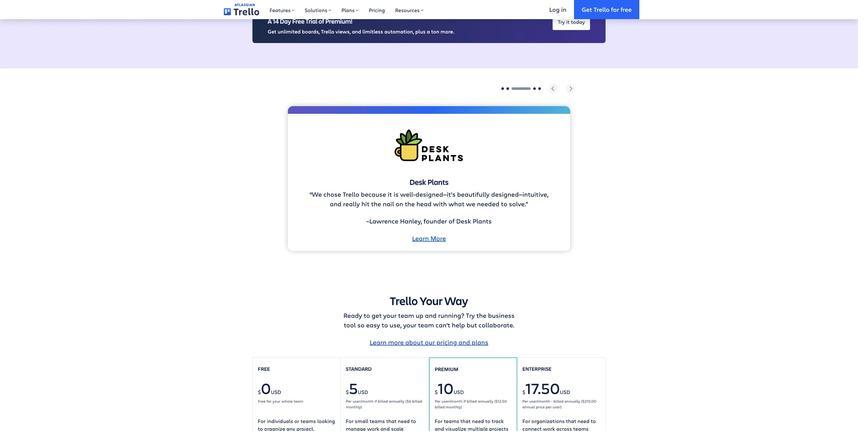 Task type: locate. For each thing, give the bounding box(es) containing it.
0 horizontal spatial it
[[388, 190, 392, 199]]

per for 17.50
[[523, 398, 528, 403]]

if for 10
[[464, 398, 466, 403]]

1 horizontal spatial teams
[[370, 417, 385, 424]]

for inside the 'for organizations that need to connect work across team'
[[523, 417, 530, 424]]

user/month inside $ 17.50 usd per user/month - billed annually ($210.00 annual price per user)
[[529, 398, 550, 403]]

resources
[[395, 7, 420, 13]]

per inside $ 5 usd per user/month if billed annually ($6 billed monthly)
[[346, 398, 352, 403]]

team right whole
[[294, 398, 303, 403]]

pricing
[[369, 7, 385, 13]]

to inside for individuals or teams looking to organize any project.
[[258, 425, 263, 431]]

billed for 5
[[378, 398, 388, 403]]

1 vertical spatial your
[[403, 321, 417, 329]]

usd up individuals
[[271, 388, 281, 395]]

your
[[383, 311, 397, 320], [403, 321, 417, 329], [273, 398, 281, 403]]

1 per from the left
[[346, 398, 352, 403]]

need for for organizations that need to connect work across team
[[578, 417, 590, 424]]

visualize
[[445, 425, 467, 431]]

small
[[355, 417, 368, 424]]

3 for from the left
[[435, 417, 443, 424]]

work inside the 'for organizations that need to connect work across team'
[[543, 425, 555, 431]]

0 horizontal spatial user/month
[[353, 398, 374, 403]]

1 horizontal spatial that
[[461, 417, 471, 424]]

get
[[582, 5, 592, 13], [268, 28, 276, 35]]

1 vertical spatial team
[[418, 321, 434, 329]]

1 need from the left
[[398, 417, 410, 424]]

need up multiple
[[472, 417, 484, 424]]

resources button
[[390, 0, 429, 19]]

1 vertical spatial desk
[[456, 217, 471, 225]]

2 $ from the left
[[346, 388, 349, 395]]

0 horizontal spatial need
[[398, 417, 410, 424]]

billed
[[378, 398, 388, 403], [412, 398, 422, 403], [467, 398, 477, 403], [554, 398, 564, 403], [435, 404, 445, 409]]

0 horizontal spatial learn
[[370, 338, 387, 347]]

2 per from the left
[[435, 398, 441, 403]]

2 work from the left
[[543, 425, 555, 431]]

2 horizontal spatial your
[[403, 321, 417, 329]]

$ inside $ 5 usd per user/month if billed annually ($6 billed monthly)
[[346, 388, 349, 395]]

1 horizontal spatial per
[[435, 398, 441, 403]]

next image
[[566, 84, 575, 93]]

1 horizontal spatial try
[[558, 18, 565, 25]]

solutions button
[[300, 0, 336, 19]]

0 horizontal spatial desk
[[410, 177, 426, 187]]

and down chose
[[330, 200, 342, 208]]

in
[[561, 5, 567, 13]]

boards,
[[302, 28, 320, 35]]

1 horizontal spatial monthly)
[[446, 404, 462, 409]]

to down ($210.00
[[591, 417, 596, 424]]

3 $ from the left
[[435, 388, 438, 395]]

3 per from the left
[[523, 398, 528, 403]]

0 vertical spatial for
[[611, 5, 619, 13]]

work down organizations
[[543, 425, 555, 431]]

per
[[346, 398, 352, 403], [435, 398, 441, 403], [523, 398, 528, 403]]

1 vertical spatial free
[[258, 365, 270, 372]]

that inside for teams that need to track and visualize multiple project
[[461, 417, 471, 424]]

learn left more in the bottom left of the page
[[370, 338, 387, 347]]

to inside "desk plants "we chose trello because it is well-designed—it's beautifully designed—intuitive, and really hit the nail on the head with what we needed to solve.""
[[501, 200, 507, 208]]

2 that from the left
[[461, 417, 471, 424]]

billed down 10
[[435, 404, 445, 409]]

and left visualize
[[435, 425, 444, 431]]

user/month down 10
[[442, 398, 463, 403]]

user/month for 5
[[353, 398, 374, 403]]

nail
[[383, 200, 394, 208]]

usd down standard
[[358, 388, 368, 395]]

log in
[[549, 5, 567, 13]]

2 vertical spatial free
[[258, 398, 266, 403]]

of
[[319, 17, 324, 26], [449, 217, 455, 225]]

monthly) inside $ 5 usd per user/month if billed annually ($6 billed monthly)
[[346, 404, 362, 409]]

$ for 10
[[435, 388, 438, 395]]

and right the up
[[425, 311, 437, 320]]

1 vertical spatial learn
[[370, 338, 387, 347]]

the down well-
[[405, 200, 415, 208]]

per down 10
[[435, 398, 441, 403]]

to down ($6
[[411, 417, 416, 424]]

2 horizontal spatial that
[[566, 417, 576, 424]]

3 need from the left
[[578, 417, 590, 424]]

plus
[[415, 28, 426, 35]]

$
[[258, 388, 261, 395], [346, 388, 349, 395], [435, 388, 438, 395], [523, 388, 526, 395]]

5
[[349, 378, 358, 398]]

work down "small"
[[367, 425, 379, 431]]

teams right "small"
[[370, 417, 385, 424]]

free down available
[[292, 17, 305, 26]]

plans
[[472, 338, 488, 347]]

0 vertical spatial try
[[558, 18, 565, 25]]

1 annually from the left
[[389, 398, 405, 403]]

plants up designed—it's
[[428, 177, 449, 187]]

trello inside "link"
[[594, 5, 610, 13]]

trello left free
[[594, 5, 610, 13]]

up
[[416, 311, 423, 320]]

standard
[[346, 365, 372, 372]]

2 horizontal spatial per
[[523, 398, 528, 403]]

annually for 17.50
[[565, 398, 580, 403]]

-
[[551, 398, 553, 403]]

1 vertical spatial plants
[[473, 217, 492, 225]]

your down the up
[[403, 321, 417, 329]]

trello up the up
[[390, 293, 418, 308]]

designed—it's
[[416, 190, 456, 199]]

teams up the project.
[[301, 417, 316, 424]]

2 horizontal spatial the
[[477, 311, 487, 320]]

1 horizontal spatial of
[[449, 217, 455, 225]]

that for for organizations that need to connect work across team
[[566, 417, 576, 424]]

user/month
[[353, 398, 374, 403], [442, 398, 463, 403], [529, 398, 550, 403]]

free up 0
[[258, 365, 270, 372]]

usd for 17.50
[[560, 388, 570, 395]]

need inside the 'for organizations that need to connect work across team'
[[578, 417, 590, 424]]

to left organize on the bottom of page
[[258, 425, 263, 431]]

for individuals or teams looking to organize any project.
[[258, 417, 335, 431]]

0 horizontal spatial per
[[346, 398, 352, 403]]

to inside for teams that need to track and visualize multiple project
[[485, 417, 490, 424]]

desk down what
[[456, 217, 471, 225]]

get inside "link"
[[582, 5, 592, 13]]

if up for teams that need to track and visualize multiple project
[[464, 398, 466, 403]]

desk inside "desk plants "we chose trello because it is well-designed—it's beautifully designed—intuitive, and really hit the nail on the head with what we needed to solve.""
[[410, 177, 426, 187]]

0 vertical spatial desk
[[410, 177, 426, 187]]

try up but
[[466, 311, 475, 320]]

track
[[492, 417, 504, 424]]

trello your way ready to get your team up and running? try the business tool so easy to use, your team can't help but collaborate.
[[344, 293, 515, 329]]

usd inside $ 0 usd free for your whole team
[[271, 388, 281, 395]]

annually left ($210.00
[[565, 398, 580, 403]]

1 horizontal spatial annually
[[478, 398, 494, 403]]

2 monthly) from the left
[[446, 404, 462, 409]]

that inside for small teams that need to manage work and scal
[[386, 417, 397, 424]]

user/month inside $ 5 usd per user/month if billed annually ($6 billed monthly)
[[353, 398, 374, 403]]

the up but
[[477, 311, 487, 320]]

0 vertical spatial get
[[582, 5, 592, 13]]

the
[[371, 200, 381, 208], [405, 200, 415, 208], [477, 311, 487, 320]]

team inside $ 0 usd free for your whole team
[[294, 398, 303, 403]]

2 if from the left
[[464, 398, 466, 403]]

usd down premium
[[454, 388, 464, 395]]

free inside $ 0 usd free for your whole team
[[258, 398, 266, 403]]

way
[[445, 293, 468, 308]]

$ inside $ 17.50 usd per user/month - billed annually ($210.00 annual price per user)
[[523, 388, 526, 395]]

for teams that need to track and visualize multiple project
[[435, 417, 509, 431]]

0 vertical spatial team
[[398, 311, 414, 320]]

2 vertical spatial your
[[273, 398, 281, 403]]

chose
[[324, 190, 341, 199]]

that for for teams that need to track and visualize multiple project
[[461, 417, 471, 424]]

because
[[361, 190, 386, 199]]

that inside the 'for organizations that need to connect work across team'
[[566, 417, 576, 424]]

1 horizontal spatial user/month
[[442, 398, 463, 403]]

views,
[[336, 28, 351, 35]]

usd up 'user)'
[[560, 388, 570, 395]]

per inside $ 10 usd per user/month if billed annually ($12.50 billed monthly)
[[435, 398, 441, 403]]

3 annually from the left
[[565, 398, 580, 403]]

0 horizontal spatial plants
[[428, 177, 449, 187]]

2 for from the left
[[346, 417, 354, 424]]

1 vertical spatial try
[[466, 311, 475, 320]]

1 horizontal spatial desk
[[456, 217, 471, 225]]

monthly) down 10
[[446, 404, 462, 409]]

previous image
[[549, 84, 558, 93]]

1 user/month from the left
[[353, 398, 374, 403]]

monthly) up "small"
[[346, 404, 362, 409]]

founder
[[424, 217, 447, 225]]

4 usd from the left
[[560, 388, 570, 395]]

work inside for small teams that need to manage work and scal
[[367, 425, 379, 431]]

about
[[405, 338, 423, 347]]

for
[[611, 5, 619, 13], [267, 398, 272, 403]]

($210.00
[[581, 398, 596, 403]]

1 teams from the left
[[301, 417, 316, 424]]

need for for teams that need to track and visualize multiple project
[[472, 417, 484, 424]]

team down the up
[[418, 321, 434, 329]]

per up "annual" at bottom
[[523, 398, 528, 403]]

if for 5
[[375, 398, 377, 403]]

and right the views,
[[352, 28, 361, 35]]

1 vertical spatial get
[[268, 28, 276, 35]]

2 need from the left
[[472, 417, 484, 424]]

1 horizontal spatial for
[[611, 5, 619, 13]]

per inside $ 17.50 usd per user/month - billed annually ($210.00 annual price per user)
[[523, 398, 528, 403]]

trello up 'really' in the top left of the page
[[343, 190, 359, 199]]

that up across
[[566, 417, 576, 424]]

$ 10 usd per user/month if billed annually ($12.50 billed monthly)
[[435, 378, 507, 409]]

0 vertical spatial plants
[[428, 177, 449, 187]]

1 if from the left
[[375, 398, 377, 403]]

0 vertical spatial it
[[566, 18, 570, 25]]

if inside $ 5 usd per user/month if billed annually ($6 billed monthly)
[[375, 398, 377, 403]]

for down 0
[[267, 398, 272, 403]]

3 teams from the left
[[444, 417, 459, 424]]

of inside now available a 14 day free trial of premium! get unlimited boards, trello views, and limitless automation, plus a ton more.
[[319, 17, 324, 26]]

$ for 0
[[258, 388, 261, 395]]

0 horizontal spatial monthly)
[[346, 404, 362, 409]]

if inside $ 10 usd per user/month if billed annually ($12.50 billed monthly)
[[464, 398, 466, 403]]

usd inside $ 10 usd per user/month if billed annually ($12.50 billed monthly)
[[454, 388, 464, 395]]

it left is
[[388, 190, 392, 199]]

learn for learn more about our pricing and plans
[[370, 338, 387, 347]]

get inside now available a 14 day free trial of premium! get unlimited boards, trello views, and limitless automation, plus a ton more.
[[268, 28, 276, 35]]

team for your
[[398, 311, 414, 320]]

that down $ 5 usd per user/month if billed annually ($6 billed monthly)
[[386, 417, 397, 424]]

4 $ from the left
[[523, 388, 526, 395]]

annually left ($6
[[389, 398, 405, 403]]

log
[[549, 5, 560, 13]]

team left the up
[[398, 311, 414, 320]]

premium
[[435, 366, 459, 372]]

1 usd from the left
[[271, 388, 281, 395]]

it inside "desk plants "we chose trello because it is well-designed—it's beautifully designed—intuitive, and really hit the nail on the head with what we needed to solve.""
[[388, 190, 392, 199]]

0 vertical spatial of
[[319, 17, 324, 26]]

of right founder
[[449, 217, 455, 225]]

usd inside $ 5 usd per user/month if billed annually ($6 billed monthly)
[[358, 388, 368, 395]]

0 horizontal spatial of
[[319, 17, 324, 26]]

4 for from the left
[[523, 417, 530, 424]]

usd inside $ 17.50 usd per user/month - billed annually ($210.00 annual price per user)
[[560, 388, 570, 395]]

1 vertical spatial it
[[388, 190, 392, 199]]

user/month up price
[[529, 398, 550, 403]]

billed up for small teams that need to manage work and scal
[[378, 398, 388, 403]]

annually inside $ 10 usd per user/month if billed annually ($12.50 billed monthly)
[[478, 398, 494, 403]]

try it today
[[558, 18, 585, 25]]

0 horizontal spatial work
[[367, 425, 379, 431]]

need down ($6
[[398, 417, 410, 424]]

need down ($210.00
[[578, 417, 590, 424]]

automation,
[[384, 28, 414, 35]]

per for 5
[[346, 398, 352, 403]]

your up use,
[[383, 311, 397, 320]]

1 for from the left
[[258, 417, 266, 424]]

try down in
[[558, 18, 565, 25]]

desk
[[410, 177, 426, 187], [456, 217, 471, 225]]

if up for small teams that need to manage work and scal
[[375, 398, 377, 403]]

for
[[258, 417, 266, 424], [346, 417, 354, 424], [435, 417, 443, 424], [523, 417, 530, 424]]

to left solve."
[[501, 200, 507, 208]]

help
[[452, 321, 465, 329]]

the down because
[[371, 200, 381, 208]]

need
[[398, 417, 410, 424], [472, 417, 484, 424], [578, 417, 590, 424]]

more
[[388, 338, 404, 347]]

for left free
[[611, 5, 619, 13]]

get up today
[[582, 5, 592, 13]]

is
[[394, 190, 399, 199]]

2 usd from the left
[[358, 388, 368, 395]]

try
[[558, 18, 565, 25], [466, 311, 475, 320]]

your inside $ 0 usd free for your whole team
[[273, 398, 281, 403]]

2 horizontal spatial user/month
[[529, 398, 550, 403]]

user/month for 10
[[442, 398, 463, 403]]

annually for 10
[[478, 398, 494, 403]]

1 horizontal spatial get
[[582, 5, 592, 13]]

0 horizontal spatial that
[[386, 417, 397, 424]]

so
[[357, 321, 365, 329]]

$ for 17.50
[[523, 388, 526, 395]]

1 horizontal spatial if
[[464, 398, 466, 403]]

$ inside $ 0 usd free for your whole team
[[258, 388, 261, 395]]

free down 0
[[258, 398, 266, 403]]

to left get
[[364, 311, 370, 320]]

1 horizontal spatial need
[[472, 417, 484, 424]]

team for 0
[[294, 398, 303, 403]]

billed up for teams that need to track and visualize multiple project
[[467, 398, 477, 403]]

your left whole
[[273, 398, 281, 403]]

a
[[427, 28, 430, 35]]

2 horizontal spatial annually
[[565, 398, 580, 403]]

0 vertical spatial free
[[292, 17, 305, 26]]

plants down needed
[[473, 217, 492, 225]]

to left track
[[485, 417, 490, 424]]

1 $ from the left
[[258, 388, 261, 395]]

$ for 5
[[346, 388, 349, 395]]

0 horizontal spatial your
[[273, 398, 281, 403]]

enterprise
[[523, 365, 552, 372]]

billed up 'user)'
[[554, 398, 564, 403]]

user/month inside $ 10 usd per user/month if billed annually ($12.50 billed monthly)
[[442, 398, 463, 403]]

2 horizontal spatial need
[[578, 417, 590, 424]]

that up visualize
[[461, 417, 471, 424]]

0 horizontal spatial annually
[[389, 398, 405, 403]]

unlimited
[[278, 28, 301, 35]]

0 horizontal spatial if
[[375, 398, 377, 403]]

1 vertical spatial for
[[267, 398, 272, 403]]

3 that from the left
[[566, 417, 576, 424]]

and right manage
[[381, 425, 390, 431]]

now
[[268, 8, 281, 15]]

1 monthly) from the left
[[346, 404, 362, 409]]

monthly) for 10
[[446, 404, 462, 409]]

need inside for teams that need to track and visualize multiple project
[[472, 417, 484, 424]]

and inside for teams that need to track and visualize multiple project
[[435, 425, 444, 431]]

for inside for teams that need to track and visualize multiple project
[[435, 417, 443, 424]]

collaborate.
[[479, 321, 514, 329]]

0 horizontal spatial teams
[[301, 417, 316, 424]]

billed inside $ 17.50 usd per user/month - billed annually ($210.00 annual price per user)
[[554, 398, 564, 403]]

2 user/month from the left
[[442, 398, 463, 403]]

1 vertical spatial of
[[449, 217, 455, 225]]

for for for individuals or teams looking to organize any project.
[[258, 417, 266, 424]]

of right trial in the top left of the page
[[319, 17, 324, 26]]

2 vertical spatial team
[[294, 398, 303, 403]]

more
[[431, 234, 446, 243]]

get
[[372, 311, 382, 320]]

monthly) inside $ 10 usd per user/month if billed annually ($12.50 billed monthly)
[[446, 404, 462, 409]]

pricing link
[[364, 0, 390, 19]]

2 horizontal spatial teams
[[444, 417, 459, 424]]

1 horizontal spatial learn
[[412, 234, 429, 243]]

annually inside $ 5 usd per user/month if billed annually ($6 billed monthly)
[[389, 398, 405, 403]]

to
[[501, 200, 507, 208], [364, 311, 370, 320], [382, 321, 388, 329], [411, 417, 416, 424], [485, 417, 490, 424], [591, 417, 596, 424], [258, 425, 263, 431]]

it left today
[[566, 18, 570, 25]]

try it today link
[[553, 14, 590, 30]]

plants
[[428, 177, 449, 187], [473, 217, 492, 225]]

teams inside for individuals or teams looking to organize any project.
[[301, 417, 316, 424]]

running?
[[438, 311, 464, 320]]

for for for teams that need to track and visualize multiple project
[[435, 417, 443, 424]]

2 teams from the left
[[370, 417, 385, 424]]

get down a
[[268, 28, 276, 35]]

usd
[[271, 388, 281, 395], [358, 388, 368, 395], [454, 388, 464, 395], [560, 388, 570, 395]]

0 horizontal spatial get
[[268, 28, 276, 35]]

0 horizontal spatial team
[[294, 398, 303, 403]]

free
[[621, 5, 632, 13]]

monthly) for 5
[[346, 404, 362, 409]]

annually inside $ 17.50 usd per user/month - billed annually ($210.00 annual price per user)
[[565, 398, 580, 403]]

teams up visualize
[[444, 417, 459, 424]]

annually
[[389, 398, 405, 403], [478, 398, 494, 403], [565, 398, 580, 403]]

0 horizontal spatial for
[[267, 398, 272, 403]]

0 vertical spatial learn
[[412, 234, 429, 243]]

learn left more
[[412, 234, 429, 243]]

billed right ($6
[[412, 398, 422, 403]]

1 work from the left
[[367, 425, 379, 431]]

1 horizontal spatial your
[[383, 311, 397, 320]]

really
[[343, 200, 360, 208]]

per down 5
[[346, 398, 352, 403]]

to inside the 'for organizations that need to connect work across team'
[[591, 417, 596, 424]]

easy
[[366, 321, 380, 329]]

if
[[375, 398, 377, 403], [464, 398, 466, 403]]

1 horizontal spatial work
[[543, 425, 555, 431]]

1 that from the left
[[386, 417, 397, 424]]

$ inside $ 10 usd per user/month if billed annually ($12.50 billed monthly)
[[435, 388, 438, 395]]

annually left ($12.50
[[478, 398, 494, 403]]

well-
[[400, 190, 416, 199]]

user/month for 17.50
[[529, 398, 550, 403]]

for inside for small teams that need to manage work and scal
[[346, 417, 354, 424]]

3 user/month from the left
[[529, 398, 550, 403]]

organize
[[264, 425, 285, 431]]

for inside for individuals or teams looking to organize any project.
[[258, 417, 266, 424]]

the inside "trello your way ready to get your team up and running? try the business tool so easy to use, your team can't help but collaborate."
[[477, 311, 487, 320]]

and inside "trello your way ready to get your team up and running? try the business tool so easy to use, your team can't help but collaborate."
[[425, 311, 437, 320]]

project.
[[297, 425, 314, 431]]

3 usd from the left
[[454, 388, 464, 395]]

get trello for free link
[[574, 0, 640, 19]]

1 horizontal spatial team
[[398, 311, 414, 320]]

learn for learn more
[[412, 234, 429, 243]]

2 annually from the left
[[478, 398, 494, 403]]

trello down the premium!
[[321, 28, 334, 35]]

free
[[292, 17, 305, 26], [258, 365, 270, 372], [258, 398, 266, 403]]

learn
[[412, 234, 429, 243], [370, 338, 387, 347]]

user/month down 5
[[353, 398, 374, 403]]

0 horizontal spatial try
[[466, 311, 475, 320]]

desk up well-
[[410, 177, 426, 187]]

learn more link
[[412, 234, 446, 243]]



Task type: describe. For each thing, give the bounding box(es) containing it.
and inside now available a 14 day free trial of premium! get unlimited boards, trello views, and limitless automation, plus a ton more.
[[352, 28, 361, 35]]

but
[[467, 321, 477, 329]]

17.50
[[526, 378, 560, 398]]

we
[[466, 200, 475, 208]]

trello inside "trello your way ready to get your team up and running? try the business tool so easy to use, your team can't help but collaborate."
[[390, 293, 418, 308]]

looking
[[317, 417, 335, 424]]

14
[[273, 17, 279, 26]]

annual
[[523, 404, 535, 409]]

organizations
[[532, 417, 565, 424]]

our
[[425, 338, 435, 347]]

usd for 10
[[454, 388, 464, 395]]

learn more about our pricing and plans
[[370, 338, 488, 347]]

today
[[571, 18, 585, 25]]

($12.50
[[495, 398, 507, 403]]

0
[[261, 378, 271, 398]]

trello inside now available a 14 day free trial of premium! get unlimited boards, trello views, and limitless automation, plus a ton more.
[[321, 28, 334, 35]]

use,
[[390, 321, 402, 329]]

day
[[280, 17, 291, 26]]

to left use,
[[382, 321, 388, 329]]

with
[[433, 200, 447, 208]]

to inside for small teams that need to manage work and scal
[[411, 417, 416, 424]]

annually for 5
[[389, 398, 405, 403]]

premium!
[[325, 17, 353, 26]]

features button
[[264, 0, 300, 19]]

learn more about our pricing and plans link
[[370, 338, 488, 347]]

your
[[420, 293, 443, 308]]

hit
[[362, 200, 370, 208]]

10
[[438, 378, 454, 398]]

usd for 0
[[271, 388, 281, 395]]

$ 5 usd per user/month if billed annually ($6 billed monthly)
[[346, 378, 422, 409]]

–lawrence hanley, founder of desk plants
[[366, 217, 492, 225]]

and left plans at the bottom right
[[459, 338, 470, 347]]

a
[[268, 17, 272, 26]]

1 horizontal spatial it
[[566, 18, 570, 25]]

($6
[[406, 398, 411, 403]]

what
[[449, 200, 465, 208]]

more.
[[441, 28, 454, 35]]

for inside "link"
[[611, 5, 619, 13]]

manage
[[346, 425, 366, 431]]

any
[[286, 425, 295, 431]]

designed—intuitive,
[[491, 190, 549, 199]]

$ 17.50 usd per user/month - billed annually ($210.00 annual price per user)
[[523, 378, 596, 409]]

needed
[[477, 200, 500, 208]]

billed for 17.50
[[554, 398, 564, 403]]

0 vertical spatial your
[[383, 311, 397, 320]]

features
[[270, 7, 291, 13]]

solutions
[[305, 7, 327, 13]]

for for for organizations that need to connect work across team
[[523, 417, 530, 424]]

for small teams that need to manage work and scal
[[346, 417, 416, 431]]

trello inside "desk plants "we chose trello because it is well-designed—it's beautifully designed—intuitive, and really hit the nail on the head with what we needed to solve.""
[[343, 190, 359, 199]]

learn more
[[412, 234, 446, 243]]

desk plants "we chose trello because it is well-designed—it's beautifully designed—intuitive, and really hit the nail on the head with what we needed to solve."
[[310, 177, 549, 208]]

0 horizontal spatial the
[[371, 200, 381, 208]]

log in link
[[542, 0, 574, 19]]

price
[[536, 404, 545, 409]]

plans
[[341, 7, 355, 13]]

can't
[[436, 321, 450, 329]]

on
[[396, 200, 403, 208]]

connect
[[523, 425, 542, 431]]

per for 10
[[435, 398, 441, 403]]

"we
[[310, 190, 322, 199]]

$ 0 usd free for your whole team
[[258, 378, 303, 403]]

billed for 10
[[467, 398, 477, 403]]

for organizations that need to connect work across team
[[523, 417, 600, 431]]

now available a 14 day free trial of premium! get unlimited boards, trello views, and limitless automation, plus a ton more.
[[268, 8, 454, 35]]

head
[[417, 200, 432, 208]]

atlassian trello image
[[224, 4, 259, 16]]

2 horizontal spatial team
[[418, 321, 434, 329]]

–lawrence
[[366, 217, 399, 225]]

free inside now available a 14 day free trial of premium! get unlimited boards, trello views, and limitless automation, plus a ton more.
[[292, 17, 305, 26]]

trial
[[306, 17, 318, 26]]

ton
[[431, 28, 439, 35]]

hanley,
[[400, 217, 422, 225]]

usd for 5
[[358, 388, 368, 395]]

need inside for small teams that need to manage work and scal
[[398, 417, 410, 424]]

try inside the try it today link
[[558, 18, 565, 25]]

for for for small teams that need to manage work and scal
[[346, 417, 354, 424]]

and inside for small teams that need to manage work and scal
[[381, 425, 390, 431]]

plants inside "desk plants "we chose trello because it is well-designed—it's beautifully designed—intuitive, and really hit the nail on the head with what we needed to solve.""
[[428, 177, 449, 187]]

teams inside for small teams that need to manage work and scal
[[370, 417, 385, 424]]

for inside $ 0 usd free for your whole team
[[267, 398, 272, 403]]

1 horizontal spatial plants
[[473, 217, 492, 225]]

tool
[[344, 321, 356, 329]]

business
[[488, 311, 515, 320]]

teams inside for teams that need to track and visualize multiple project
[[444, 417, 459, 424]]

get trello for free
[[582, 5, 632, 13]]

user)
[[553, 404, 562, 409]]

per
[[546, 404, 552, 409]]

limitless
[[363, 28, 383, 35]]

and inside "desk plants "we chose trello because it is well-designed—it's beautifully designed—intuitive, and really hit the nail on the head with what we needed to solve.""
[[330, 200, 342, 208]]

multiple
[[468, 425, 488, 431]]

across
[[556, 425, 572, 431]]

solve."
[[509, 200, 528, 208]]

1 horizontal spatial the
[[405, 200, 415, 208]]

try inside "trello your way ready to get your team up and running? try the business tool so easy to use, your team can't help but collaborate."
[[466, 311, 475, 320]]

available
[[282, 8, 308, 15]]



Task type: vqa. For each thing, say whether or not it's contained in the screenshot.
kendallparks02 (kendallparks02) icon to the middle
no



